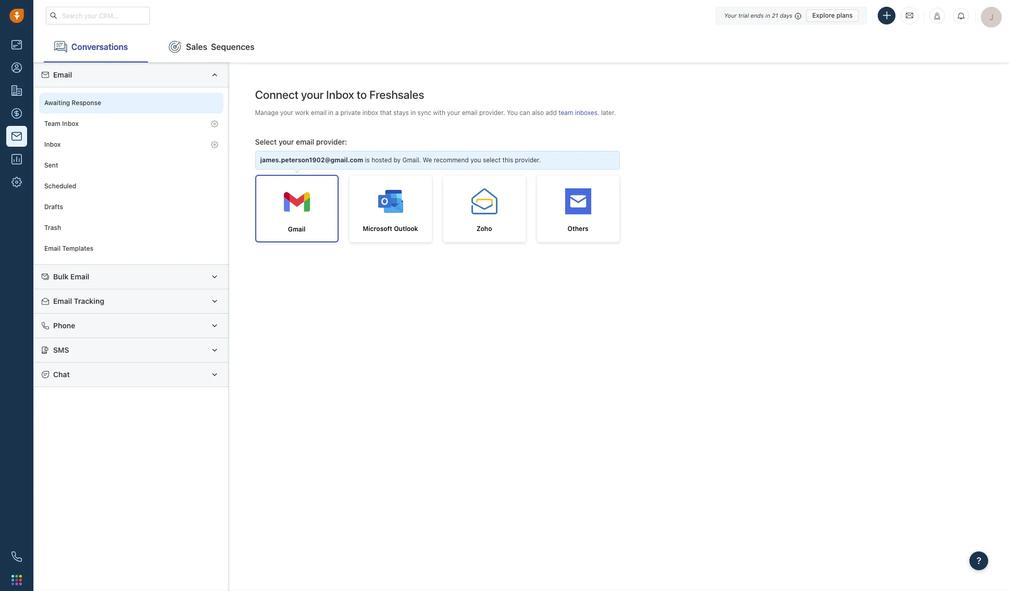 Task type: describe. For each thing, give the bounding box(es) containing it.
others
[[568, 225, 589, 233]]

others link
[[536, 175, 620, 243]]

Search your CRM... text field
[[46, 7, 150, 24]]

manage your work email in a private inbox that stays in sync with your email provider. you can also add team inboxes. later.
[[255, 109, 616, 117]]

microsoft outlook
[[363, 225, 418, 233]]

explore plans link
[[807, 9, 859, 22]]

phone image
[[11, 552, 22, 563]]

select
[[483, 156, 501, 164]]

team
[[559, 109, 573, 117]]

manage
[[255, 109, 278, 117]]

days
[[780, 12, 793, 18]]

scheduled
[[44, 183, 76, 190]]

phone
[[53, 321, 75, 330]]

team inboxes. link
[[559, 109, 601, 117]]

freshsales
[[369, 88, 424, 102]]

drafts
[[44, 203, 63, 211]]

awaiting
[[44, 99, 70, 107]]

you
[[507, 109, 518, 117]]

a
[[335, 109, 339, 117]]

hosted
[[372, 156, 392, 164]]

gmail
[[288, 226, 305, 234]]

james.peterson1902@gmail.com is hosted by gmail. we recommend you select this provider.
[[260, 156, 541, 164]]

plans
[[837, 11, 853, 19]]

to
[[357, 88, 367, 102]]

email for email templates
[[44, 245, 61, 253]]

your for to
[[301, 88, 324, 102]]

sales sequences
[[186, 42, 255, 51]]

inbox inside 'link'
[[62, 120, 79, 128]]

bulk
[[53, 272, 69, 281]]

inboxes.
[[575, 109, 599, 117]]

provider:
[[316, 137, 347, 146]]

templates
[[62, 245, 93, 253]]

this
[[503, 156, 513, 164]]

sms
[[53, 346, 69, 355]]

sales
[[186, 42, 207, 51]]

by
[[394, 156, 401, 164]]

your trial ends in 21 days
[[724, 12, 793, 18]]

chat
[[53, 370, 70, 379]]

private
[[340, 109, 361, 117]]

is
[[365, 156, 370, 164]]

2 horizontal spatial in
[[766, 12, 770, 18]]

email templates link
[[39, 239, 223, 259]]

connect
[[255, 88, 299, 102]]

tab list containing conversations
[[33, 31, 1009, 63]]

select your email provider:
[[255, 137, 347, 146]]

email right work
[[311, 109, 327, 117]]

response
[[72, 99, 101, 107]]

scheduled link
[[39, 176, 223, 197]]

email tracking
[[53, 297, 104, 306]]

21
[[772, 12, 778, 18]]

zoho link
[[443, 175, 526, 243]]



Task type: locate. For each thing, give the bounding box(es) containing it.
trial
[[738, 12, 749, 18]]

freshworks switcher image
[[11, 576, 22, 586]]

email up phone
[[53, 297, 72, 306]]

gmail link
[[255, 175, 338, 243]]

awaiting response link
[[39, 93, 223, 114]]

connect your inbox to freshsales
[[255, 88, 424, 102]]

1 horizontal spatial in
[[411, 109, 416, 117]]

2 vertical spatial inbox
[[44, 141, 61, 149]]

explore plans
[[812, 11, 853, 19]]

provider. left you
[[479, 109, 505, 117]]

team inbox
[[44, 120, 79, 128]]

your
[[724, 12, 737, 18]]

later.
[[601, 109, 616, 117]]

your right the with
[[447, 109, 460, 117]]

in left the 21
[[766, 12, 770, 18]]

we
[[423, 156, 432, 164]]

0 horizontal spatial provider.
[[479, 109, 505, 117]]

email
[[311, 109, 327, 117], [462, 109, 478, 117], [296, 137, 314, 146]]

outlook
[[394, 225, 418, 233]]

email templates
[[44, 245, 93, 253]]

email up 'awaiting'
[[53, 70, 72, 79]]

ends
[[751, 12, 764, 18]]

conversations
[[71, 42, 128, 51]]

email right bulk
[[70, 272, 89, 281]]

0 vertical spatial inbox
[[326, 88, 354, 102]]

can
[[520, 109, 530, 117]]

1 vertical spatial inbox
[[62, 120, 79, 128]]

sent
[[44, 162, 58, 170]]

your for email
[[280, 109, 293, 117]]

also
[[532, 109, 544, 117]]

inbox
[[362, 109, 378, 117]]

work
[[295, 109, 309, 117]]

sent link
[[39, 155, 223, 176]]

email for email tracking
[[53, 297, 72, 306]]

sync
[[418, 109, 431, 117]]

that
[[380, 109, 392, 117]]

tracking
[[74, 297, 104, 306]]

in left sync
[[411, 109, 416, 117]]

your for provider:
[[279, 137, 294, 146]]

drafts link
[[39, 197, 223, 218]]

microsoft
[[363, 225, 392, 233]]

1 horizontal spatial provider.
[[515, 156, 541, 164]]

james.peterson1902@gmail.com
[[260, 156, 363, 164]]

team
[[44, 120, 60, 128]]

your
[[301, 88, 324, 102], [280, 109, 293, 117], [447, 109, 460, 117], [279, 137, 294, 146]]

provider.
[[479, 109, 505, 117], [515, 156, 541, 164]]

team inbox link
[[39, 114, 223, 134]]

email
[[53, 70, 72, 79], [44, 245, 61, 253], [70, 272, 89, 281], [53, 297, 72, 306]]

recommend
[[434, 156, 469, 164]]

your left work
[[280, 109, 293, 117]]

provider. right this
[[515, 156, 541, 164]]

email right the with
[[462, 109, 478, 117]]

your up work
[[301, 88, 324, 102]]

add
[[546, 109, 557, 117]]

stays
[[393, 109, 409, 117]]

trash
[[44, 224, 61, 232]]

explore
[[812, 11, 835, 19]]

1 vertical spatial provider.
[[515, 156, 541, 164]]

inbox
[[326, 88, 354, 102], [62, 120, 79, 128], [44, 141, 61, 149]]

trash link
[[39, 218, 223, 239]]

0 horizontal spatial inbox
[[44, 141, 61, 149]]

sales sequences link
[[158, 31, 265, 63]]

zoho
[[477, 225, 492, 233]]

in left a on the left top of page
[[328, 109, 333, 117]]

sequences
[[211, 42, 255, 51]]

microsoft outlook link
[[349, 175, 432, 243]]

phone element
[[6, 547, 27, 568]]

bulk email
[[53, 272, 89, 281]]

email down 'trash'
[[44, 245, 61, 253]]

0 horizontal spatial in
[[328, 109, 333, 117]]

0 vertical spatial provider.
[[479, 109, 505, 117]]

awaiting response
[[44, 99, 101, 107]]

your right select at left top
[[279, 137, 294, 146]]

you
[[471, 156, 481, 164]]

email for email
[[53, 70, 72, 79]]

in
[[766, 12, 770, 18], [328, 109, 333, 117], [411, 109, 416, 117]]

inbox link
[[39, 134, 223, 155]]

inbox down 'team' at left
[[44, 141, 61, 149]]

email up james.peterson1902@gmail.com
[[296, 137, 314, 146]]

inbox right 'team' at left
[[62, 120, 79, 128]]

with
[[433, 109, 445, 117]]

2 horizontal spatial inbox
[[326, 88, 354, 102]]

1 horizontal spatial inbox
[[62, 120, 79, 128]]

tab list
[[33, 31, 1009, 63]]

email image
[[906, 11, 913, 20]]

select
[[255, 137, 277, 146]]

inbox up a on the left top of page
[[326, 88, 354, 102]]

gmail.
[[402, 156, 421, 164]]

conversations link
[[44, 31, 148, 63]]



Task type: vqa. For each thing, say whether or not it's contained in the screenshot.
hosted
yes



